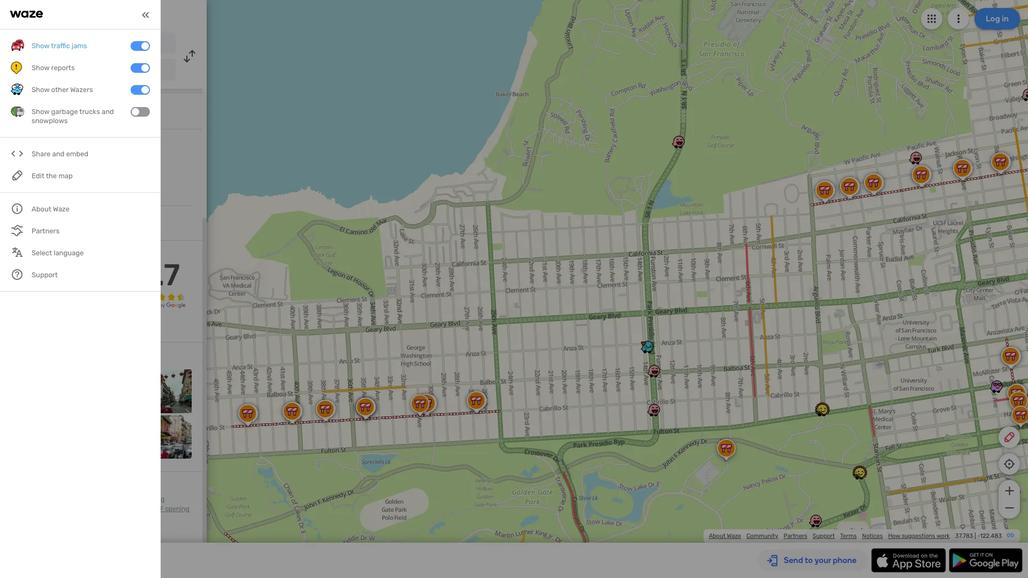 Task type: describe. For each thing, give the bounding box(es) containing it.
1 horizontal spatial francisco,
[[94, 67, 124, 74]]

notices
[[863, 533, 883, 540]]

1 vertical spatial francisco,
[[26, 156, 62, 165]]

chinatown, sf opening hours
[[11, 506, 189, 523]]

san francisco
[[39, 39, 88, 48]]

computer image
[[11, 217, 24, 230]]

4
[[11, 272, 15, 281]]

image 8 of chinatown, sf image
[[148, 416, 192, 459]]

image 4 of chinatown, sf image
[[148, 370, 192, 413]]

san inside "button"
[[39, 39, 52, 48]]

1 horizontal spatial usa
[[138, 67, 150, 74]]

americanchinatown.com
[[32, 219, 118, 228]]

chinatown inside chinatown san francisco, ca, usa
[[11, 141, 67, 154]]

community
[[747, 533, 779, 540]]

terms
[[841, 533, 857, 540]]

122.483
[[981, 533, 1002, 540]]

starting point
[[11, 111, 58, 121]]

san francisco button
[[31, 32, 176, 54]]

and
[[52, 150, 64, 158]]

0 vertical spatial ca,
[[126, 67, 136, 74]]

opening
[[165, 506, 189, 513]]

destination button
[[74, 111, 114, 129]]

about waze community partners support terms notices how suggestions work
[[709, 533, 950, 540]]

hours
[[11, 515, 28, 523]]

0 vertical spatial directions
[[98, 9, 143, 20]]

suggestions
[[902, 533, 936, 540]]

|
[[975, 533, 977, 540]]

4.7
[[137, 258, 180, 293]]

1 vertical spatial ca,
[[64, 156, 75, 165]]

share and embed
[[32, 150, 88, 158]]

zoom out image
[[1003, 502, 1017, 515]]

5 4 3 2
[[11, 263, 15, 298]]

work
[[937, 533, 950, 540]]

37.783 | -122.483
[[956, 533, 1002, 540]]

community link
[[747, 533, 779, 540]]

partners link
[[784, 533, 808, 540]]

chinatown, sf driving directions
[[11, 496, 165, 513]]

1 vertical spatial san
[[81, 67, 92, 74]]

sf for driving
[[135, 496, 142, 504]]

1 vertical spatial chinatown san francisco, ca, usa
[[11, 141, 92, 165]]

review summary
[[11, 249, 70, 258]]

chinatown, for driving
[[99, 496, 133, 504]]



Task type: locate. For each thing, give the bounding box(es) containing it.
chinatown, inside chinatown, sf driving directions
[[99, 496, 133, 504]]

embed
[[66, 150, 88, 158]]

zoom in image
[[1003, 485, 1017, 498]]

-
[[978, 533, 981, 540]]

0 vertical spatial usa
[[138, 67, 150, 74]]

about waze link
[[709, 533, 741, 540]]

chinatown, sf driving directions link
[[11, 496, 165, 513]]

1 vertical spatial chinatown,
[[120, 506, 154, 513]]

driving directions
[[64, 9, 143, 20]]

chinatown, sf opening hours link
[[11, 506, 189, 523]]

chinatown, up chinatown, sf opening hours link
[[99, 496, 133, 504]]

sf inside chinatown, sf driving directions
[[135, 496, 142, 504]]

0 vertical spatial chinatown
[[39, 66, 77, 75]]

current location image
[[11, 36, 24, 49]]

how
[[889, 533, 901, 540]]

0 vertical spatial francisco,
[[94, 67, 124, 74]]

waze
[[727, 533, 741, 540]]

usa down san francisco "button"
[[138, 67, 150, 74]]

0 horizontal spatial francisco,
[[26, 156, 62, 165]]

san left share
[[11, 156, 24, 165]]

about
[[709, 533, 726, 540]]

review
[[11, 249, 36, 258]]

sf down driving
[[156, 506, 164, 513]]

terms link
[[841, 533, 857, 540]]

share and embed link
[[11, 143, 150, 165]]

2
[[11, 289, 15, 298]]

destination
[[74, 111, 114, 121]]

location image
[[11, 63, 24, 76]]

0 vertical spatial chinatown san francisco, ca, usa
[[39, 66, 150, 75]]

francisco, down san francisco "button"
[[94, 67, 124, 74]]

san left francisco
[[39, 39, 52, 48]]

pencil image
[[1004, 431, 1016, 444]]

how suggestions work link
[[889, 533, 950, 540]]

support
[[813, 533, 835, 540]]

0 horizontal spatial usa
[[77, 156, 92, 165]]

support link
[[813, 533, 835, 540]]

0 horizontal spatial directions
[[11, 506, 41, 513]]

francisco,
[[94, 67, 124, 74], [26, 156, 62, 165]]

5
[[11, 263, 15, 272]]

sf left driving
[[135, 496, 142, 504]]

summary
[[37, 249, 70, 258]]

directions
[[98, 9, 143, 20], [11, 506, 41, 513]]

2 horizontal spatial san
[[81, 67, 92, 74]]

ca, right share
[[64, 156, 75, 165]]

directions up san francisco "button"
[[98, 9, 143, 20]]

3
[[11, 280, 15, 289]]

driving
[[144, 496, 165, 504]]

san down francisco
[[81, 67, 92, 74]]

usa
[[138, 67, 150, 74], [77, 156, 92, 165]]

francisco, right code image
[[26, 156, 62, 165]]

ca, down san francisco "button"
[[126, 67, 136, 74]]

chinatown down the starting point button
[[11, 141, 67, 154]]

share
[[32, 150, 51, 158]]

1 vertical spatial chinatown
[[11, 141, 67, 154]]

directions up 'hours'
[[11, 506, 41, 513]]

0 horizontal spatial san
[[11, 156, 24, 165]]

driving
[[64, 9, 96, 20]]

point
[[40, 111, 58, 121]]

partners
[[784, 533, 808, 540]]

san
[[39, 39, 52, 48], [81, 67, 92, 74], [11, 156, 24, 165]]

2 vertical spatial san
[[11, 156, 24, 165]]

0 vertical spatial chinatown,
[[99, 496, 133, 504]]

code image
[[11, 148, 24, 161]]

1 horizontal spatial ca,
[[126, 67, 136, 74]]

ca,
[[126, 67, 136, 74], [64, 156, 75, 165]]

chinatown down san francisco
[[39, 66, 77, 75]]

notices link
[[863, 533, 883, 540]]

starting
[[11, 111, 38, 121]]

francisco
[[54, 39, 88, 48]]

1 vertical spatial sf
[[156, 506, 164, 513]]

1 vertical spatial directions
[[11, 506, 41, 513]]

1 vertical spatial usa
[[77, 156, 92, 165]]

chinatown, inside "chinatown, sf opening hours"
[[120, 506, 154, 513]]

americanchinatown.com link
[[32, 219, 118, 228]]

sf
[[135, 496, 142, 504], [156, 506, 164, 513]]

0 horizontal spatial sf
[[135, 496, 142, 504]]

0 vertical spatial san
[[39, 39, 52, 48]]

chinatown, down driving
[[120, 506, 154, 513]]

chinatown san francisco, ca, usa
[[39, 66, 150, 75], [11, 141, 92, 165]]

1 horizontal spatial directions
[[98, 9, 143, 20]]

starting point button
[[11, 111, 58, 128]]

37.783
[[956, 533, 974, 540]]

chinatown,
[[99, 496, 133, 504], [120, 506, 154, 513]]

chinatown
[[39, 66, 77, 75], [11, 141, 67, 154]]

1 horizontal spatial sf
[[156, 506, 164, 513]]

sf inside "chinatown, sf opening hours"
[[156, 506, 164, 513]]

1 horizontal spatial san
[[39, 39, 52, 48]]

usa right and
[[77, 156, 92, 165]]

chinatown, for opening
[[120, 506, 154, 513]]

0 vertical spatial sf
[[135, 496, 142, 504]]

link image
[[1007, 532, 1015, 540]]

sf for opening
[[156, 506, 164, 513]]

0 horizontal spatial ca,
[[64, 156, 75, 165]]

directions inside chinatown, sf driving directions
[[11, 506, 41, 513]]



Task type: vqa. For each thing, say whether or not it's contained in the screenshot.
the top directions
yes



